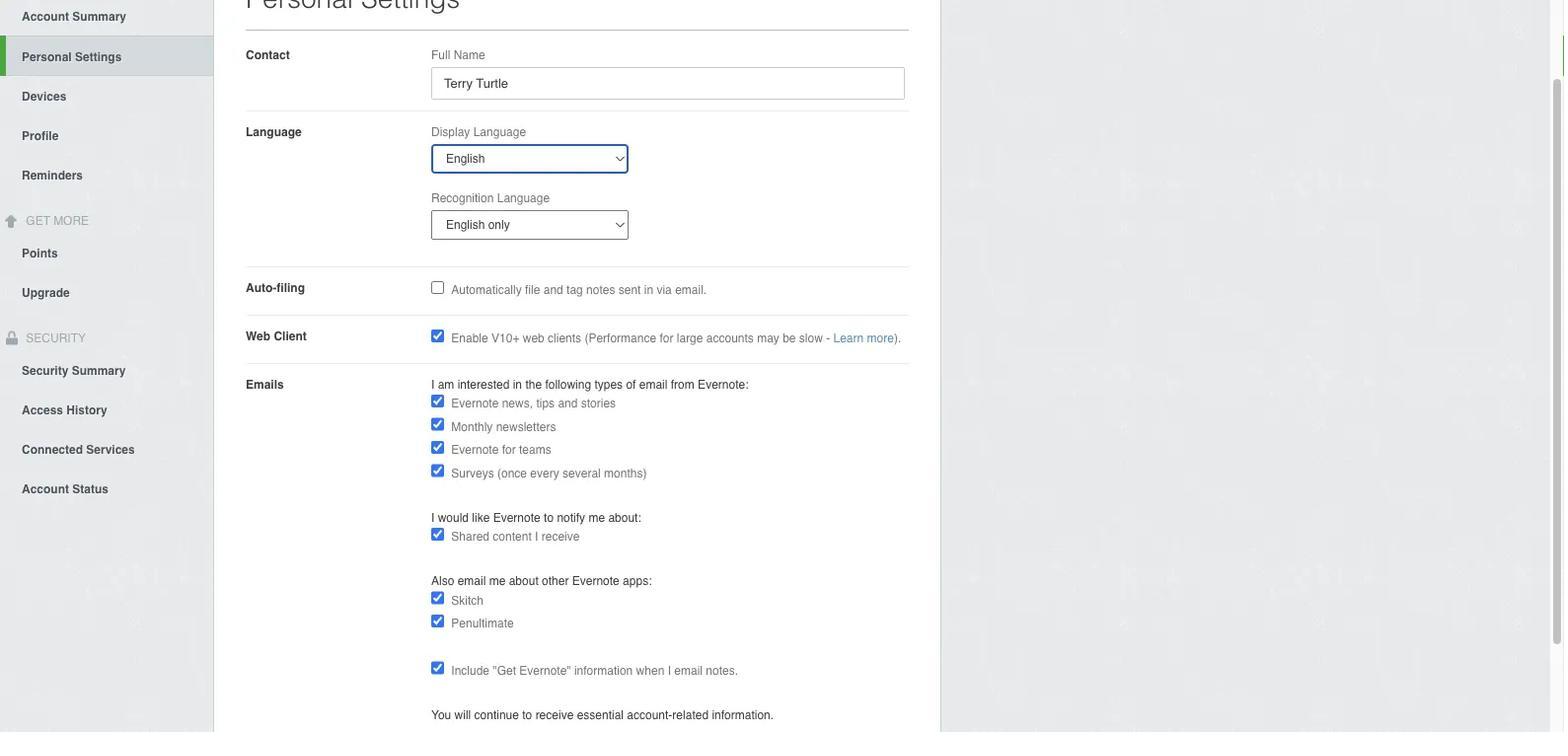 Task type: locate. For each thing, give the bounding box(es) containing it.
in left via
[[645, 283, 654, 297]]

news,
[[502, 397, 533, 411]]

receive
[[542, 530, 580, 544], [536, 708, 574, 722]]

(performance
[[585, 332, 657, 346]]

connected services
[[22, 443, 135, 457]]

penultimate
[[452, 617, 514, 631]]

1 horizontal spatial me
[[589, 511, 605, 525]]

and down following
[[558, 397, 578, 411]]

evernote
[[452, 397, 499, 411], [452, 443, 499, 457], [493, 511, 541, 525], [572, 575, 620, 588]]

1 vertical spatial in
[[513, 378, 522, 391]]

1 horizontal spatial email
[[640, 378, 668, 391]]

enable v10+ web clients (performance for large accounts may be slow - learn more ).
[[452, 332, 902, 346]]

also email me about other evernote apps:
[[431, 575, 652, 588]]

security summary link
[[0, 350, 213, 389]]

Evernote news, tips and stories checkbox
[[431, 395, 444, 408]]

language right display
[[474, 125, 526, 139]]

monthly newsletters
[[452, 420, 556, 434]]

security up access at the bottom of the page
[[22, 364, 68, 378]]

account
[[22, 10, 69, 23], [22, 482, 69, 496]]

1 vertical spatial email
[[458, 575, 486, 588]]

0 vertical spatial security
[[23, 331, 86, 345]]

1 vertical spatial me
[[489, 575, 506, 588]]

email left the notes.
[[675, 664, 703, 678]]

1 vertical spatial security
[[22, 364, 68, 378]]

upgrade link
[[0, 272, 213, 312]]

summary up access history link
[[72, 364, 126, 378]]

to left notify in the bottom of the page
[[544, 511, 554, 525]]

points link
[[0, 233, 213, 272]]

information.
[[712, 708, 774, 722]]

-
[[827, 332, 831, 346]]

will
[[455, 708, 471, 722]]

language for recognition
[[497, 191, 550, 205]]

when
[[636, 664, 665, 678]]

0 vertical spatial and
[[544, 283, 563, 297]]

1 horizontal spatial to
[[544, 511, 554, 525]]

full
[[431, 48, 451, 62]]

related
[[673, 708, 709, 722]]

file
[[525, 283, 540, 297]]

email up skitch
[[458, 575, 486, 588]]

learn
[[834, 332, 864, 346]]

status
[[72, 482, 109, 496]]

1 vertical spatial and
[[558, 397, 578, 411]]

connected services link
[[0, 429, 213, 468]]

evernote down interested
[[452, 397, 499, 411]]

monthly
[[452, 420, 493, 434]]

me right notify in the bottom of the page
[[589, 511, 605, 525]]

0 vertical spatial in
[[645, 283, 654, 297]]

1 vertical spatial for
[[502, 443, 516, 457]]

stories
[[581, 397, 616, 411]]

automatically file and tag notes sent in via email.
[[452, 283, 707, 297]]

1 vertical spatial account
[[22, 482, 69, 496]]

0 horizontal spatial to
[[523, 708, 532, 722]]

evernote right the other
[[572, 575, 620, 588]]

Surveys (once every several months) checkbox
[[431, 465, 444, 477]]

0 horizontal spatial for
[[502, 443, 516, 457]]

i down i would like evernote to notify me about:
[[535, 530, 538, 544]]

access
[[22, 403, 63, 417]]

i up shared content i receive checkbox
[[431, 511, 435, 525]]

1 horizontal spatial for
[[660, 332, 674, 346]]

summary for account summary
[[72, 10, 126, 23]]

0 vertical spatial account
[[22, 10, 69, 23]]

you will continue to receive essential account-related information.
[[431, 708, 774, 722]]

summary for security summary
[[72, 364, 126, 378]]

i
[[431, 378, 435, 391], [431, 511, 435, 525], [535, 530, 538, 544], [668, 664, 671, 678]]

the
[[526, 378, 542, 391]]

1 vertical spatial summary
[[72, 364, 126, 378]]

security up security summary
[[23, 331, 86, 345]]

summary
[[72, 10, 126, 23], [72, 364, 126, 378]]

(once
[[498, 467, 527, 480]]

i left am
[[431, 378, 435, 391]]

evernote for teams
[[452, 443, 552, 457]]

2 horizontal spatial email
[[675, 664, 703, 678]]

Skitch checkbox
[[431, 592, 444, 605]]

in
[[645, 283, 654, 297], [513, 378, 522, 391]]

receive down evernote"
[[536, 708, 574, 722]]

via
[[657, 283, 672, 297]]

like
[[472, 511, 490, 525]]

0 vertical spatial for
[[660, 332, 674, 346]]

Include "Get Evernote" information when I email notes. checkbox
[[431, 662, 444, 675]]

web client
[[246, 329, 307, 343]]

personal settings link
[[6, 35, 213, 76]]

receive down notify in the bottom of the page
[[542, 530, 580, 544]]

Full Name text field
[[431, 67, 905, 100]]

account up the personal
[[22, 10, 69, 23]]

devices link
[[0, 76, 213, 115]]

language down contact
[[246, 125, 302, 139]]

learn more link
[[834, 332, 894, 346]]

summary up personal settings link
[[72, 10, 126, 23]]

0 vertical spatial email
[[640, 378, 668, 391]]

for
[[660, 332, 674, 346], [502, 443, 516, 457]]

security for security summary
[[22, 364, 68, 378]]

).
[[894, 332, 902, 346]]

and right file
[[544, 283, 563, 297]]

devices
[[22, 90, 67, 103]]

Shared content I receive checkbox
[[431, 528, 444, 541]]

email
[[640, 378, 668, 391], [458, 575, 486, 588], [675, 664, 703, 678]]

about:
[[609, 511, 642, 525]]

0 vertical spatial me
[[589, 511, 605, 525]]

for up the '(once'
[[502, 443, 516, 457]]

web
[[246, 329, 271, 343]]

auto-
[[246, 281, 277, 295]]

email right of
[[640, 378, 668, 391]]

me left about at left bottom
[[489, 575, 506, 588]]

account down connected
[[22, 482, 69, 496]]

include
[[452, 664, 490, 678]]

would
[[438, 511, 469, 525]]

1 account from the top
[[22, 10, 69, 23]]

security for security
[[23, 331, 86, 345]]

for left large
[[660, 332, 674, 346]]

connected
[[22, 443, 83, 457]]

profile link
[[0, 115, 213, 155]]

teams
[[519, 443, 552, 457]]

0 vertical spatial summary
[[72, 10, 126, 23]]

2 account from the top
[[22, 482, 69, 496]]

other
[[542, 575, 569, 588]]

None checkbox
[[431, 330, 444, 343]]

language right the recognition
[[497, 191, 550, 205]]

security
[[23, 331, 86, 345], [22, 364, 68, 378]]

of
[[626, 378, 636, 391]]

large
[[677, 332, 703, 346]]

about
[[509, 575, 539, 588]]

1 horizontal spatial in
[[645, 283, 654, 297]]

points
[[22, 246, 58, 260]]

account for account summary
[[22, 10, 69, 23]]

reminders
[[22, 169, 83, 182]]

newsletters
[[496, 420, 556, 434]]

in left the
[[513, 378, 522, 391]]

to right continue at the bottom left
[[523, 708, 532, 722]]

0 horizontal spatial me
[[489, 575, 506, 588]]

you
[[431, 708, 451, 722]]



Task type: vqa. For each thing, say whether or not it's contained in the screenshot.
topmost 'for'
yes



Task type: describe. For each thing, give the bounding box(es) containing it.
surveys
[[452, 467, 494, 480]]

recognition
[[431, 191, 494, 205]]

1 vertical spatial receive
[[536, 708, 574, 722]]

tips
[[536, 397, 555, 411]]

client
[[274, 329, 307, 343]]

personal
[[22, 50, 72, 64]]

following
[[545, 378, 592, 391]]

more
[[867, 332, 894, 346]]

name
[[454, 48, 485, 62]]

also
[[431, 575, 455, 588]]

months)
[[604, 467, 647, 480]]

filing
[[277, 281, 305, 295]]

Evernote for teams checkbox
[[431, 441, 444, 454]]

am
[[438, 378, 455, 391]]

"get
[[493, 664, 516, 678]]

i am interested in the following types of email from evernote:
[[431, 378, 749, 391]]

account-
[[627, 708, 673, 722]]

account status
[[22, 482, 109, 496]]

notes.
[[706, 664, 739, 678]]

access history
[[22, 403, 107, 417]]

access history link
[[0, 389, 213, 429]]

0 vertical spatial to
[[544, 511, 554, 525]]

shared
[[452, 530, 490, 544]]

may
[[757, 332, 780, 346]]

several
[[563, 467, 601, 480]]

slow
[[800, 332, 823, 346]]

accounts
[[707, 332, 754, 346]]

evernote news, tips and stories
[[452, 397, 616, 411]]

from
[[671, 378, 695, 391]]

language for display
[[474, 125, 526, 139]]

get
[[26, 214, 50, 228]]

0 vertical spatial receive
[[542, 530, 580, 544]]

auto-filing
[[246, 281, 305, 295]]

personal settings
[[22, 50, 122, 64]]

security summary
[[22, 364, 126, 378]]

more
[[53, 214, 89, 228]]

2 vertical spatial email
[[675, 664, 703, 678]]

notify
[[557, 511, 586, 525]]

history
[[67, 403, 107, 417]]

interested
[[458, 378, 510, 391]]

essential
[[577, 708, 624, 722]]

i right when
[[668, 664, 671, 678]]

profile
[[22, 129, 59, 143]]

tag
[[567, 283, 583, 297]]

enable
[[452, 332, 488, 346]]

evernote"
[[520, 664, 571, 678]]

account status link
[[0, 468, 213, 508]]

shared content i receive
[[452, 530, 580, 544]]

Penultimate checkbox
[[431, 615, 444, 628]]

types
[[595, 378, 623, 391]]

notes
[[587, 283, 616, 297]]

full name
[[431, 48, 485, 62]]

sent
[[619, 283, 641, 297]]

be
[[783, 332, 796, 346]]

include "get evernote" information when i email notes.
[[452, 664, 739, 678]]

Automatically file and tag notes sent in via email. checkbox
[[431, 281, 444, 294]]

0 horizontal spatial in
[[513, 378, 522, 391]]

every
[[531, 467, 560, 480]]

apps:
[[623, 575, 652, 588]]

account for account status
[[22, 482, 69, 496]]

upgrade
[[22, 286, 70, 300]]

emails
[[246, 378, 284, 391]]

1 vertical spatial to
[[523, 708, 532, 722]]

clients
[[548, 332, 582, 346]]

web
[[523, 332, 545, 346]]

reminders link
[[0, 155, 213, 194]]

information
[[575, 664, 633, 678]]

services
[[86, 443, 135, 457]]

display language
[[431, 125, 526, 139]]

content
[[493, 530, 532, 544]]

surveys (once every several months)
[[452, 467, 647, 480]]

0 horizontal spatial email
[[458, 575, 486, 588]]

account summary
[[22, 10, 126, 23]]

display
[[431, 125, 470, 139]]

evernote up shared content i receive
[[493, 511, 541, 525]]

Monthly newsletters checkbox
[[431, 418, 444, 431]]

i would like evernote to notify me about:
[[431, 511, 642, 525]]

evernote up 'surveys'
[[452, 443, 499, 457]]

evernote:
[[698, 378, 749, 391]]

contact
[[246, 48, 290, 62]]

automatically
[[452, 283, 522, 297]]



